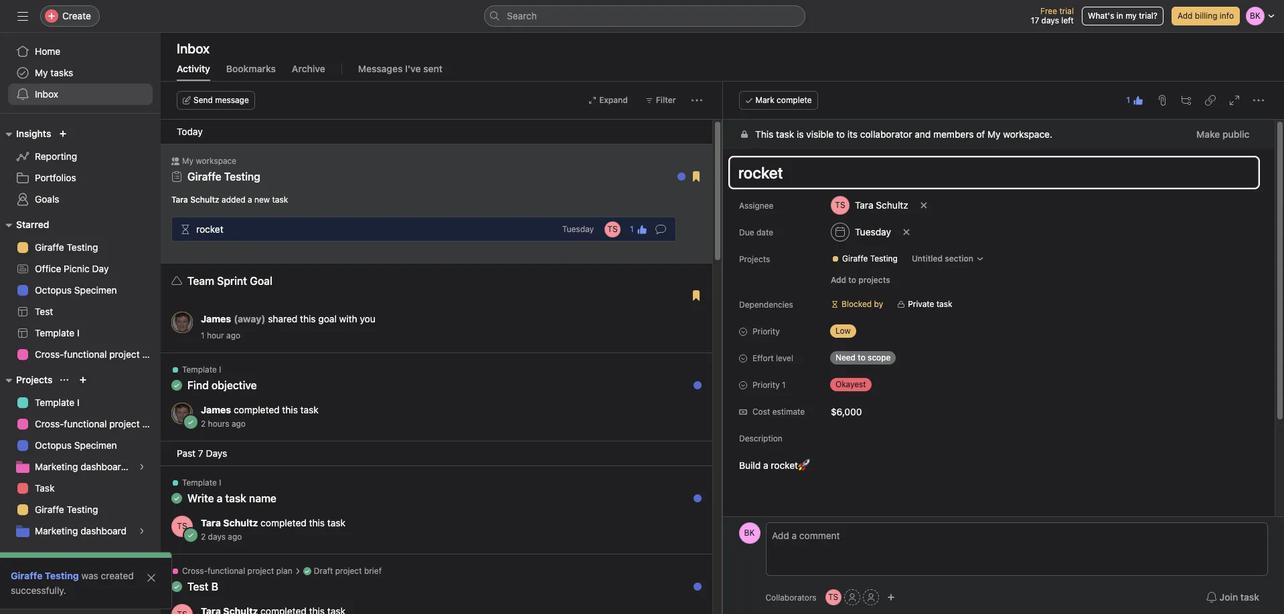 Task type: describe. For each thing, give the bounding box(es) containing it.
1 james link from the top
[[201, 313, 231, 325]]

reporting
[[35, 151, 77, 162]]

giraffe testing link up marketing dashboard
[[8, 500, 153, 521]]

specimen for picnic
[[74, 285, 117, 296]]

giraffe testing link up successfully.
[[11, 571, 79, 582]]

what's in my trial? button
[[1082, 7, 1164, 25]]

archive
[[292, 63, 325, 74]]

my tasks
[[35, 67, 73, 78]]

giraffe up tara schultz added a new task
[[188, 171, 221, 183]]

2 inside james completed this task 2 hours ago
[[201, 419, 206, 429]]

james for template
[[201, 405, 231, 416]]

members
[[933, 129, 974, 140]]

(away)
[[234, 313, 266, 325]]

team for team
[[16, 551, 40, 563]]

schultz for tara schultz added a new task
[[190, 195, 219, 205]]

template i inside starred element
[[35, 328, 79, 339]]

full screen image
[[1230, 95, 1240, 106]]

inbox inside global element
[[35, 88, 58, 100]]

bk
[[744, 528, 755, 538]]

add to projects button
[[825, 271, 896, 290]]

hour
[[207, 331, 224, 341]]

ago inside james completed this task 2 hours ago
[[232, 419, 246, 429]]

new
[[254, 195, 270, 205]]

0 horizontal spatial tuesday
[[562, 224, 594, 234]]

mark
[[756, 95, 775, 105]]

attachments: add a file to this task, rocket image
[[1157, 95, 1168, 106]]

was created successfully.
[[11, 571, 134, 597]]

a for write a task name
[[217, 493, 223, 505]]

2 james link from the top
[[201, 405, 231, 416]]

giraffe testing inside starred element
[[35, 242, 98, 253]]

remove assignee image
[[920, 202, 928, 210]]

testing inside projects element
[[67, 504, 98, 516]]

my inside my tasks link
[[35, 67, 48, 78]]

date
[[756, 228, 773, 238]]

testing up invite
[[45, 571, 79, 582]]

archive link
[[292, 63, 325, 81]]

more actions for this task image
[[1254, 95, 1264, 106]]

messages
[[358, 63, 403, 74]]

cross-functional project plan link inside starred element
[[8, 344, 161, 366]]

2 vertical spatial plan
[[276, 567, 293, 577]]

0 vertical spatial inbox
[[177, 41, 210, 56]]

cross-functional project plan inside starred element
[[35, 349, 161, 360]]

priority 1
[[752, 380, 786, 390]]

untitled
[[912, 254, 943, 264]]

giraffe testing inside projects element
[[35, 504, 98, 516]]

tara schultz completed this task 2 days ago
[[201, 518, 346, 542]]

ago inside tara schultz completed this task 2 days ago
[[228, 532, 242, 542]]

template i up find objective
[[182, 365, 221, 375]]

1 inside the james (away) shared this goal with you 1 hour ago
[[201, 331, 205, 341]]

dashboard
[[81, 526, 127, 537]]

need to scope button
[[825, 349, 915, 368]]

join
[[1220, 592, 1239, 603]]

this for sprint goal
[[300, 313, 316, 325]]

tara for tara schultz added a new task
[[171, 195, 188, 205]]

insights button
[[0, 126, 51, 142]]

2 vertical spatial functional
[[208, 567, 245, 577]]

workspace inside teams element
[[50, 574, 97, 585]]

giraffe up successfully.
[[11, 571, 43, 582]]

picnic
[[64, 263, 90, 275]]

goals
[[35, 194, 59, 205]]

functional for cross-functional project plan 'link' within starred element
[[64, 349, 107, 360]]

complete
[[777, 95, 812, 105]]

project inside starred element
[[109, 349, 140, 360]]

cross-functional project plan inside projects element
[[35, 419, 161, 430]]

this inside james completed this task 2 hours ago
[[282, 405, 298, 416]]

2 vertical spatial cross-
[[182, 567, 208, 577]]

rocket dialog
[[723, 82, 1285, 615]]

james (away) shared this goal with you 1 hour ago
[[201, 313, 376, 341]]

ts for the middle ts button
[[177, 522, 187, 532]]

1 horizontal spatial workspace
[[196, 156, 237, 166]]

activity
[[177, 63, 210, 74]]

free
[[1041, 6, 1058, 16]]

office
[[35, 263, 61, 275]]

ja for 1st the ja button from the top of the page
[[178, 317, 187, 328]]

effort level
[[752, 354, 793, 364]]

was
[[81, 571, 98, 582]]

expand
[[599, 95, 628, 105]]

tara schultz added a new task
[[171, 195, 288, 205]]

low
[[836, 326, 851, 336]]

okayest button
[[825, 376, 905, 394]]

build
[[739, 460, 761, 471]]

portfolios
[[35, 172, 76, 184]]

clear due date image
[[902, 228, 910, 236]]

new image
[[59, 130, 67, 138]]

untitled section button
[[906, 250, 990, 269]]

template i up write
[[182, 478, 221, 488]]

sprint goal
[[217, 275, 272, 287]]

add to projects
[[831, 275, 890, 285]]

template inside starred element
[[35, 328, 75, 339]]

this
[[755, 129, 773, 140]]

giraffe testing up successfully.
[[11, 571, 79, 582]]

giraffe testing link up tara schultz added a new task
[[188, 171, 260, 183]]

2 vertical spatial cross-functional project plan
[[182, 567, 293, 577]]

search button
[[484, 5, 806, 27]]

home
[[35, 46, 60, 57]]

archive notification image
[[687, 279, 698, 290]]

blocked by button
[[825, 295, 889, 314]]

create button
[[40, 5, 100, 27]]

giraffe inside projects element
[[35, 504, 64, 516]]

functional for cross-functional project plan 'link' within the projects element
[[64, 419, 107, 430]]

archive notification image
[[687, 571, 698, 581]]

octopus for office
[[35, 285, 72, 296]]

brief
[[364, 567, 382, 577]]

days inside tara schultz completed this task 2 days ago
[[208, 532, 226, 542]]

giraffe inside starred element
[[35, 242, 64, 253]]

search list box
[[484, 5, 806, 27]]

mark complete
[[756, 95, 812, 105]]

testing inside main content
[[870, 254, 898, 264]]

octopus for cross-
[[35, 440, 72, 451]]

i up write a task name
[[219, 478, 221, 488]]

hide sidebar image
[[17, 11, 28, 21]]

invite
[[38, 591, 62, 603]]

due
[[739, 228, 754, 238]]

teams element
[[0, 545, 161, 593]]

giraffe testing up tara schultz added a new task
[[188, 171, 260, 183]]

office picnic day link
[[8, 259, 153, 280]]

insights
[[16, 128, 51, 139]]

my workspace link
[[8, 569, 153, 591]]

project up see details, marketing dashboards 'image'
[[109, 419, 140, 430]]

1 vertical spatial ts button
[[171, 516, 193, 538]]

2 ja button from the top
[[171, 403, 193, 425]]

tuesday inside dropdown button
[[855, 226, 891, 238]]

testing up added on the top of the page
[[224, 171, 260, 183]]

its
[[847, 129, 858, 140]]

task name
[[225, 493, 277, 505]]

send
[[194, 95, 213, 105]]

tara for tara schultz completed this task 2 days ago
[[201, 518, 221, 529]]

days inside free trial 17 days left
[[1042, 15, 1060, 25]]

is
[[797, 129, 804, 140]]

add for add billing info
[[1178, 11, 1193, 21]]

collaborator
[[860, 129, 912, 140]]

i've
[[405, 63, 421, 74]]

archive all image
[[687, 160, 698, 171]]

find objective
[[188, 380, 257, 392]]

plan inside projects element
[[142, 419, 161, 430]]

project left brief
[[335, 567, 362, 577]]

0 vertical spatial a
[[248, 195, 252, 205]]

in
[[1117, 11, 1124, 21]]

marketing dashboards
[[35, 461, 131, 473]]

17
[[1031, 15, 1040, 25]]

project down tara schultz completed this task 2 days ago
[[248, 567, 274, 577]]

untitled section
[[912, 254, 973, 264]]

show options, current sort, top image
[[61, 376, 69, 384]]

giraffe testing link up picnic
[[8, 237, 153, 259]]

due date
[[739, 228, 773, 238]]

past 7 days
[[177, 448, 227, 459]]

ts for middle ts button
[[608, 224, 618, 234]]

make public
[[1197, 129, 1250, 140]]

starred button
[[0, 217, 49, 233]]

tuesday button
[[562, 224, 594, 234]]

make
[[1197, 129, 1220, 140]]

assignee
[[739, 201, 773, 211]]

rocket
[[196, 223, 223, 235]]

a for build a rocket🚀
[[763, 460, 768, 471]]

goal
[[318, 313, 337, 325]]

by
[[874, 299, 883, 309]]

i up find objective
[[219, 365, 221, 375]]

template up write
[[182, 478, 217, 488]]

insights element
[[0, 122, 161, 213]]

you
[[360, 313, 376, 325]]

dependencies image
[[180, 224, 191, 235]]

expand button
[[583, 91, 634, 110]]

send message button
[[177, 91, 255, 110]]

cross- inside projects element
[[35, 419, 64, 430]]

global element
[[0, 33, 161, 113]]

completed inside james completed this task 2 hours ago
[[234, 405, 280, 416]]

1 down level at the right of page
[[782, 380, 786, 390]]

projects element
[[0, 368, 161, 545]]



Task type: vqa. For each thing, say whether or not it's contained in the screenshot.
Insights dropdown button
yes



Task type: locate. For each thing, give the bounding box(es) containing it.
0 vertical spatial octopus specimen
[[35, 285, 117, 296]]

0 vertical spatial template i link
[[8, 323, 153, 344]]

octopus specimen link for picnic
[[8, 280, 153, 301]]

1 vertical spatial james link
[[201, 405, 231, 416]]

octopus specimen link up marketing dashboards
[[8, 435, 153, 457]]

info
[[1220, 11, 1234, 21]]

james link up 'hour'
[[201, 313, 231, 325]]

2 octopus specimen from the top
[[35, 440, 117, 451]]

main content inside the rocket dialog
[[723, 120, 1275, 615]]

template i link down test
[[8, 323, 153, 344]]

estimate
[[772, 407, 805, 417]]

giraffe down 'task'
[[35, 504, 64, 516]]

0 comments image
[[655, 224, 666, 235]]

inbox down my tasks
[[35, 88, 58, 100]]

days right 17
[[1042, 15, 1060, 25]]

james up hours
[[201, 405, 231, 416]]

1 horizontal spatial a
[[248, 195, 252, 205]]

cross-functional project plan link up new project or portfolio image
[[8, 344, 161, 366]]

private
[[908, 299, 934, 309]]

archive notifications image
[[687, 482, 698, 493]]

2 down "tara schultz" link
[[201, 532, 206, 542]]

this inside the james (away) shared this goal with you 1 hour ago
[[300, 313, 316, 325]]

my
[[1126, 11, 1137, 21]]

1 vertical spatial 1 button
[[626, 220, 651, 239]]

1 horizontal spatial projects
[[739, 255, 770, 265]]

template inside projects element
[[35, 397, 75, 409]]

marketing for marketing dashboards
[[35, 461, 78, 473]]

2 vertical spatial this
[[309, 518, 325, 529]]

2 left hours
[[201, 419, 206, 429]]

marketing for marketing dashboard
[[35, 526, 78, 537]]

2 2 from the top
[[201, 532, 206, 542]]

1 vertical spatial workspace
[[50, 574, 97, 585]]

octopus specimen for functional
[[35, 440, 117, 451]]

1 horizontal spatial ts
[[608, 224, 618, 234]]

0 horizontal spatial 1 button
[[626, 220, 651, 239]]

2 horizontal spatial ts button
[[826, 590, 842, 606]]

0 vertical spatial completed
[[234, 405, 280, 416]]

add inside button
[[1178, 11, 1193, 21]]

tara inside dropdown button
[[855, 200, 873, 211]]

1 octopus specimen link from the top
[[8, 280, 153, 301]]

1 vertical spatial team
[[16, 551, 40, 563]]

with
[[339, 313, 357, 325]]

task link
[[8, 478, 153, 500]]

functional inside starred element
[[64, 349, 107, 360]]

james for team
[[201, 313, 231, 325]]

0 vertical spatial to
[[836, 129, 845, 140]]

1 vertical spatial my workspace
[[35, 574, 97, 585]]

giraffe testing link up add to projects
[[826, 252, 903, 266]]

ja for 2nd the ja button
[[178, 409, 187, 419]]

this inside tara schultz completed this task 2 days ago
[[309, 518, 325, 529]]

octopus specimen inside starred element
[[35, 285, 117, 296]]

ts inside the rocket dialog
[[828, 593, 839, 603]]

template down test
[[35, 328, 75, 339]]

starred element
[[0, 213, 161, 368]]

tara schultz
[[855, 200, 908, 211]]

0 vertical spatial priority
[[752, 327, 780, 337]]

projects left show options, current sort, top image
[[16, 374, 53, 386]]

0 vertical spatial days
[[1042, 15, 1060, 25]]

1 horizontal spatial to
[[848, 275, 856, 285]]

Cost estimate text field
[[825, 400, 986, 424]]

2 specimen from the top
[[74, 440, 117, 451]]

template down show options, current sort, top image
[[35, 397, 75, 409]]

cross- down show options, current sort, top image
[[35, 419, 64, 430]]

write
[[188, 493, 214, 505]]

1 vertical spatial days
[[208, 532, 226, 542]]

1 left 'hour'
[[201, 331, 205, 341]]

0 vertical spatial specimen
[[74, 285, 117, 296]]

cross-functional project plan up test b
[[182, 567, 293, 577]]

schultz down write a task name
[[223, 518, 258, 529]]

add left billing
[[1178, 11, 1193, 21]]

1 vertical spatial specimen
[[74, 440, 117, 451]]

blocked
[[842, 299, 872, 309]]

completed inside tara schultz completed this task 2 days ago
[[261, 518, 307, 529]]

0 horizontal spatial to
[[836, 129, 845, 140]]

collaborators
[[766, 593, 817, 603]]

schultz inside tara schultz completed this task 2 days ago
[[223, 518, 258, 529]]

1 button left attachments: add a file to this task, rocket icon
[[1123, 91, 1148, 110]]

marketing up 'task'
[[35, 461, 78, 473]]

1 horizontal spatial my workspace
[[182, 156, 237, 166]]

2 horizontal spatial to
[[858, 353, 865, 363]]

1 vertical spatial octopus specimen link
[[8, 435, 153, 457]]

filter button
[[639, 91, 682, 110]]

octopus specimen for picnic
[[35, 285, 117, 296]]

shared
[[268, 313, 298, 325]]

to inside dropdown button
[[858, 353, 865, 363]]

0 vertical spatial cross-functional project plan
[[35, 349, 161, 360]]

1 2 from the top
[[201, 419, 206, 429]]

description
[[739, 434, 782, 444]]

see details, marketing dashboards image
[[138, 463, 146, 471]]

a left new
[[248, 195, 252, 205]]

1 vertical spatial marketing
[[35, 526, 78, 537]]

specimen down day
[[74, 285, 117, 296]]

2 octopus from the top
[[35, 440, 72, 451]]

2 cross-functional project plan link from the top
[[8, 414, 161, 435]]

2 ja from the top
[[178, 409, 187, 419]]

my up invite
[[35, 574, 48, 585]]

my workspace
[[182, 156, 237, 166], [35, 574, 97, 585]]

add
[[1178, 11, 1193, 21], [831, 275, 846, 285]]

marketing dashboard
[[35, 526, 127, 537]]

tara up dependencies "icon"
[[171, 195, 188, 205]]

i
[[77, 328, 79, 339], [219, 365, 221, 375], [77, 397, 79, 409], [219, 478, 221, 488]]

1 vertical spatial ts
[[177, 522, 187, 532]]

my right of on the right top of page
[[988, 129, 1001, 140]]

remove from bookmarks image
[[665, 160, 676, 171]]

ts button right collaborators
[[826, 590, 842, 606]]

message
[[215, 95, 249, 105]]

add subtask image
[[1181, 95, 1192, 106]]

cross- up test b
[[182, 567, 208, 577]]

plan
[[142, 349, 161, 360], [142, 419, 161, 430], [276, 567, 293, 577]]

schultz left added on the top of the page
[[190, 195, 219, 205]]

i inside starred element
[[77, 328, 79, 339]]

james inside the james (away) shared this goal with you 1 hour ago
[[201, 313, 231, 325]]

testing up office picnic day link
[[67, 242, 98, 253]]

2 horizontal spatial schultz
[[876, 200, 908, 211]]

plan inside starred element
[[142, 349, 161, 360]]

to left its on the right top of the page
[[836, 129, 845, 140]]

ts button down write
[[171, 516, 193, 538]]

schultz for tara schultz
[[876, 200, 908, 211]]

octopus down office
[[35, 285, 72, 296]]

and
[[915, 129, 931, 140]]

tuesday button
[[825, 220, 897, 244]]

2 horizontal spatial a
[[763, 460, 768, 471]]

1 vertical spatial ago
[[232, 419, 246, 429]]

functional up test b
[[208, 567, 245, 577]]

octopus specimen up the marketing dashboards link
[[35, 440, 117, 451]]

octopus specimen inside projects element
[[35, 440, 117, 451]]

1 vertical spatial octopus
[[35, 440, 72, 451]]

0 vertical spatial ts
[[608, 224, 618, 234]]

cross-functional project plan up new project or portfolio image
[[35, 349, 161, 360]]

1 cross-functional project plan link from the top
[[8, 344, 161, 366]]

2 james from the top
[[201, 405, 231, 416]]

1 vertical spatial this
[[282, 405, 298, 416]]

0 horizontal spatial schultz
[[190, 195, 219, 205]]

1 horizontal spatial add
[[1178, 11, 1193, 21]]

giraffe testing up office picnic day in the top left of the page
[[35, 242, 98, 253]]

i down new project or portfolio image
[[77, 397, 79, 409]]

what's in my trial?
[[1088, 11, 1158, 21]]

testing up projects
[[870, 254, 898, 264]]

free trial 17 days left
[[1031, 6, 1074, 25]]

2 vertical spatial ts button
[[826, 590, 842, 606]]

octopus specimen down picnic
[[35, 285, 117, 296]]

0 vertical spatial team
[[188, 275, 214, 287]]

1 vertical spatial cross-functional project plan link
[[8, 414, 161, 435]]

this for i
[[309, 518, 325, 529]]

add up blocked
[[831, 275, 846, 285]]

priority for priority 1
[[752, 380, 780, 390]]

1 template i link from the top
[[8, 323, 153, 344]]

1 ja from the top
[[178, 317, 187, 328]]

template up find objective
[[182, 365, 217, 375]]

reporting link
[[8, 146, 153, 167]]

giraffe testing inside main content
[[842, 254, 898, 264]]

0 vertical spatial octopus
[[35, 285, 72, 296]]

giraffe up office
[[35, 242, 64, 253]]

2 octopus specimen link from the top
[[8, 435, 153, 457]]

template i link down new project or portfolio image
[[8, 392, 153, 414]]

1 horizontal spatial days
[[1042, 15, 1060, 25]]

priority down effort
[[752, 380, 780, 390]]

specimen
[[74, 285, 117, 296], [74, 440, 117, 451]]

0 horizontal spatial ts
[[177, 522, 187, 532]]

giraffe testing down task link
[[35, 504, 98, 516]]

copy task link image
[[1206, 95, 1216, 106]]

2 vertical spatial a
[[217, 493, 223, 505]]

cross-functional project plan up dashboards
[[35, 419, 161, 430]]

to left projects
[[848, 275, 856, 285]]

tara down write
[[201, 518, 221, 529]]

i down test link
[[77, 328, 79, 339]]

Task Name text field
[[730, 157, 1258, 188]]

workspace.
[[1003, 129, 1052, 140]]

team left sprint goal
[[188, 275, 214, 287]]

ago inside the james (away) shared this goal with you 1 hour ago
[[226, 331, 240, 341]]

1 octopus from the top
[[35, 285, 72, 296]]

close image
[[146, 573, 157, 584]]

ts right 'see details, marketing dashboard' icon
[[177, 522, 187, 532]]

priority down dependencies
[[752, 327, 780, 337]]

0 horizontal spatial team
[[16, 551, 40, 563]]

trial?
[[1139, 11, 1158, 21]]

more actions image
[[692, 95, 702, 106]]

james up 'hour'
[[201, 313, 231, 325]]

1 horizontal spatial 1 button
[[1123, 91, 1148, 110]]

build a rocket🚀
[[739, 460, 810, 471]]

a inside main content
[[763, 460, 768, 471]]

1 vertical spatial template i link
[[8, 392, 153, 414]]

giraffe testing up projects
[[842, 254, 898, 264]]

1 vertical spatial 2
[[201, 532, 206, 542]]

task inside tara schultz completed this task 2 days ago
[[327, 518, 346, 529]]

completed down find objective
[[234, 405, 280, 416]]

cross-functional project plan link up marketing dashboards
[[8, 414, 161, 435]]

schultz inside dropdown button
[[876, 200, 908, 211]]

send message
[[194, 95, 249, 105]]

template i down test
[[35, 328, 79, 339]]

ago right 'hour'
[[226, 331, 240, 341]]

add billing info
[[1178, 11, 1234, 21]]

0 vertical spatial add
[[1178, 11, 1193, 21]]

my
[[35, 67, 48, 78], [988, 129, 1001, 140], [182, 156, 194, 166], [35, 574, 48, 585]]

0 horizontal spatial workspace
[[50, 574, 97, 585]]

projects inside 'dropdown button'
[[16, 374, 53, 386]]

1 horizontal spatial schultz
[[223, 518, 258, 529]]

1 octopus specimen from the top
[[35, 285, 117, 296]]

0 horizontal spatial add
[[831, 275, 846, 285]]

cross-functional project plan
[[35, 349, 161, 360], [35, 419, 161, 430], [182, 567, 293, 577]]

write a task name
[[188, 493, 277, 505]]

1 vertical spatial ja button
[[171, 403, 193, 425]]

0 vertical spatial workspace
[[196, 156, 237, 166]]

marketing dashboard link
[[8, 521, 153, 542]]

new project or portfolio image
[[79, 376, 87, 384]]

team inside dropdown button
[[16, 551, 40, 563]]

0 vertical spatial functional
[[64, 349, 107, 360]]

0 vertical spatial cross-
[[35, 349, 64, 360]]

testing inside starred element
[[67, 242, 98, 253]]

specimen inside projects element
[[74, 440, 117, 451]]

ja
[[178, 317, 187, 328], [178, 409, 187, 419]]

team for team sprint goal
[[188, 275, 214, 287]]

to for add
[[848, 275, 856, 285]]

0 vertical spatial cross-functional project plan link
[[8, 344, 161, 366]]

bk button
[[739, 523, 760, 545]]

visible
[[806, 129, 834, 140]]

template i
[[35, 328, 79, 339], [182, 365, 221, 375], [35, 397, 79, 409], [182, 478, 221, 488]]

2 horizontal spatial ts
[[828, 593, 839, 603]]

my down today
[[182, 156, 194, 166]]

schultz for tara schultz completed this task 2 days ago
[[223, 518, 258, 529]]

ts button right tuesday button
[[605, 221, 621, 237]]

2 inside tara schultz completed this task 2 days ago
[[201, 532, 206, 542]]

1 marketing from the top
[[35, 461, 78, 473]]

0 vertical spatial 1 button
[[1123, 91, 1148, 110]]

template i inside projects element
[[35, 397, 79, 409]]

1 horizontal spatial inbox
[[177, 41, 210, 56]]

cross-
[[35, 349, 64, 360], [35, 419, 64, 430], [182, 567, 208, 577]]

tara
[[171, 195, 188, 205], [855, 200, 873, 211], [201, 518, 221, 529]]

functional up new project or portfolio image
[[64, 349, 107, 360]]

a right build
[[763, 460, 768, 471]]

octopus specimen link for functional
[[8, 435, 153, 457]]

cross- inside starred element
[[35, 349, 64, 360]]

1 vertical spatial inbox
[[35, 88, 58, 100]]

workspace up invite
[[50, 574, 97, 585]]

0 horizontal spatial days
[[208, 532, 226, 542]]

billing
[[1195, 11, 1218, 21]]

0 vertical spatial plan
[[142, 349, 161, 360]]

giraffe up add to projects
[[842, 254, 868, 264]]

1 vertical spatial plan
[[142, 419, 161, 430]]

functional
[[64, 349, 107, 360], [64, 419, 107, 430], [208, 567, 245, 577]]

1 vertical spatial add
[[831, 275, 846, 285]]

template i link inside starred element
[[8, 323, 153, 344]]

project
[[109, 349, 140, 360], [109, 419, 140, 430], [248, 567, 274, 577], [335, 567, 362, 577]]

project down test link
[[109, 349, 140, 360]]

1 ja button from the top
[[171, 312, 193, 334]]

sent
[[423, 63, 443, 74]]

completed down task name
[[261, 518, 307, 529]]

main content
[[723, 120, 1275, 615]]

1 button left 0 comments icon
[[626, 220, 651, 239]]

my inside 'my workspace' link
[[35, 574, 48, 585]]

filter
[[656, 95, 676, 105]]

my inside main content
[[988, 129, 1001, 140]]

1 horizontal spatial team
[[188, 275, 214, 287]]

octopus up the marketing dashboards link
[[35, 440, 72, 451]]

i inside projects element
[[77, 397, 79, 409]]

main content containing this task is visible to its collaborator and members of my workspace.
[[723, 120, 1275, 615]]

ts right tuesday button
[[608, 224, 618, 234]]

0 vertical spatial this
[[300, 313, 316, 325]]

1 vertical spatial functional
[[64, 419, 107, 430]]

archive notifications image
[[687, 369, 698, 380]]

1 priority from the top
[[752, 327, 780, 337]]

projects inside the rocket dialog
[[739, 255, 770, 265]]

2 priority from the top
[[752, 380, 780, 390]]

tasks
[[50, 67, 73, 78]]

ts
[[608, 224, 618, 234], [177, 522, 187, 532], [828, 593, 839, 603]]

james link up hours
[[201, 405, 231, 416]]

ts for right ts button
[[828, 593, 839, 603]]

a right write
[[217, 493, 223, 505]]

cost estimate
[[752, 407, 805, 417]]

0 vertical spatial marketing
[[35, 461, 78, 473]]

0 vertical spatial my workspace
[[182, 156, 237, 166]]

1 vertical spatial octopus specimen
[[35, 440, 117, 451]]

1 left 0 comments icon
[[630, 224, 634, 234]]

projects button
[[0, 372, 53, 388]]

make public button
[[1188, 123, 1258, 147]]

1 specimen from the top
[[74, 285, 117, 296]]

task
[[35, 483, 55, 494]]

my workspace inside teams element
[[35, 574, 97, 585]]

cross-functional project plan link inside projects element
[[8, 414, 161, 435]]

this task is visible to its collaborator and members of my workspace.
[[755, 129, 1052, 140]]

join task
[[1220, 592, 1260, 603]]

specimen inside starred element
[[74, 285, 117, 296]]

tara for tara schultz
[[855, 200, 873, 211]]

specimen for functional
[[74, 440, 117, 451]]

testing
[[224, 171, 260, 183], [67, 242, 98, 253], [870, 254, 898, 264], [67, 504, 98, 516], [45, 571, 79, 582]]

search
[[507, 10, 537, 21]]

giraffe testing link
[[188, 171, 260, 183], [8, 237, 153, 259], [826, 252, 903, 266], [8, 500, 153, 521], [11, 571, 79, 582]]

inbox up activity
[[177, 41, 210, 56]]

0 vertical spatial ago
[[226, 331, 240, 341]]

1 vertical spatial projects
[[16, 374, 53, 386]]

1 james from the top
[[201, 313, 231, 325]]

to for need
[[858, 353, 865, 363]]

left
[[1062, 15, 1074, 25]]

specimen up dashboards
[[74, 440, 117, 451]]

team sprint goal
[[188, 275, 272, 287]]

marketing down 'task'
[[35, 526, 78, 537]]

team
[[188, 275, 214, 287], [16, 551, 40, 563]]

1 vertical spatial ja
[[178, 409, 187, 419]]

schultz up clear due date icon
[[876, 200, 908, 211]]

cost
[[752, 407, 770, 417]]

add or remove collaborators image
[[887, 594, 895, 602]]

giraffe testing link inside the rocket dialog
[[826, 252, 903, 266]]

1 vertical spatial cross-
[[35, 419, 64, 430]]

my workspace up invite
[[35, 574, 97, 585]]

tara inside tara schultz completed this task 2 days ago
[[201, 518, 221, 529]]

0 vertical spatial james link
[[201, 313, 231, 325]]

section
[[945, 254, 973, 264]]

james inside james completed this task 2 hours ago
[[201, 405, 231, 416]]

add for add to projects
[[831, 275, 846, 285]]

giraffe inside the rocket dialog
[[842, 254, 868, 264]]

activity link
[[177, 63, 210, 81]]

1 horizontal spatial tara
[[201, 518, 221, 529]]

ago right hours
[[232, 419, 246, 429]]

1 left attachments: add a file to this task, rocket icon
[[1127, 95, 1131, 105]]

to inside button
[[848, 275, 856, 285]]

see details, marketing dashboard image
[[138, 528, 146, 536]]

2 template i link from the top
[[8, 392, 153, 414]]

add inside button
[[831, 275, 846, 285]]

1 vertical spatial completed
[[261, 518, 307, 529]]

task inside james completed this task 2 hours ago
[[301, 405, 319, 416]]

0 vertical spatial james
[[201, 313, 231, 325]]

priority for priority
[[752, 327, 780, 337]]

private task
[[908, 299, 952, 309]]

created
[[101, 571, 134, 582]]

tara schultz link
[[201, 518, 258, 529]]

projects
[[739, 255, 770, 265], [16, 374, 53, 386]]

starred
[[16, 219, 49, 230]]

0 vertical spatial 2
[[201, 419, 206, 429]]

testing down task link
[[67, 504, 98, 516]]

office picnic day
[[35, 263, 109, 275]]

added
[[222, 195, 246, 205]]

2 marketing from the top
[[35, 526, 78, 537]]

1 vertical spatial cross-functional project plan
[[35, 419, 161, 430]]

0 vertical spatial ts button
[[605, 221, 621, 237]]

task inside the join task button
[[1241, 592, 1260, 603]]

1 vertical spatial to
[[848, 275, 856, 285]]

octopus inside starred element
[[35, 285, 72, 296]]

0 vertical spatial octopus specimen link
[[8, 280, 153, 301]]

1 vertical spatial priority
[[752, 380, 780, 390]]

1 horizontal spatial ts button
[[605, 221, 621, 237]]

functional inside projects element
[[64, 419, 107, 430]]

template i down show options, current sort, top image
[[35, 397, 79, 409]]

1 vertical spatial a
[[763, 460, 768, 471]]

1 vertical spatial james
[[201, 405, 231, 416]]

0 horizontal spatial my workspace
[[35, 574, 97, 585]]

template i link inside projects element
[[8, 392, 153, 414]]

0 horizontal spatial a
[[217, 493, 223, 505]]

0 horizontal spatial tara
[[171, 195, 188, 205]]

ja button left hours
[[171, 403, 193, 425]]

1 horizontal spatial tuesday
[[855, 226, 891, 238]]

0 horizontal spatial ts button
[[171, 516, 193, 538]]

0 vertical spatial projects
[[739, 255, 770, 265]]

task
[[776, 129, 794, 140], [272, 195, 288, 205], [936, 299, 952, 309], [301, 405, 319, 416], [327, 518, 346, 529], [1241, 592, 1260, 603]]

2 horizontal spatial tara
[[855, 200, 873, 211]]

octopus inside projects element
[[35, 440, 72, 451]]



